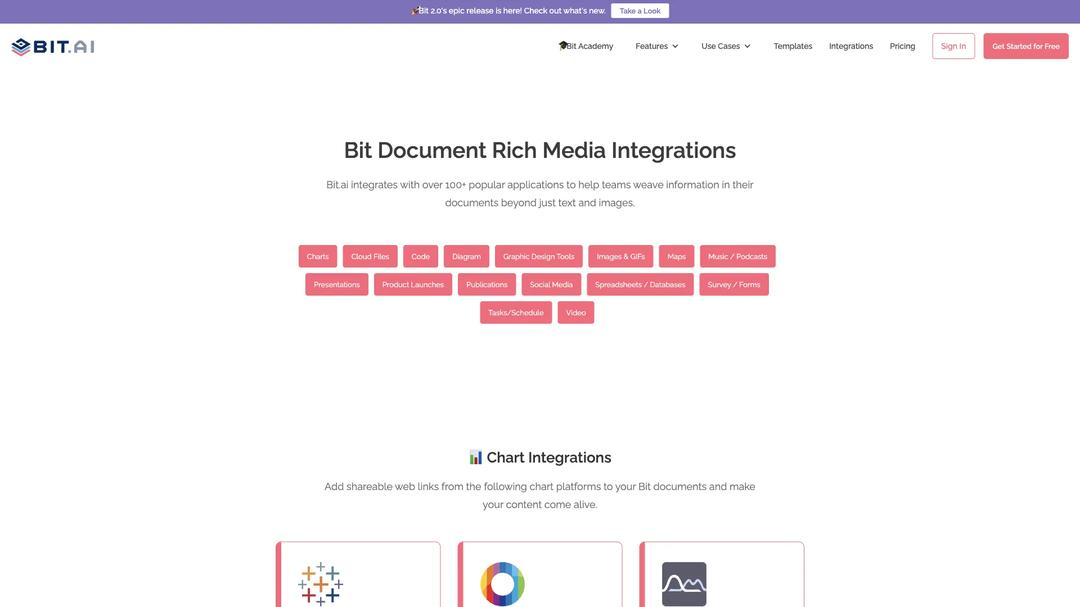 Task type: describe. For each thing, give the bounding box(es) containing it.
make
[[730, 481, 756, 493]]

1 horizontal spatial your
[[616, 481, 636, 493]]

music / podcasts
[[709, 252, 768, 261]]

banner containing 🚀bit 2.0's epic release is here! check out what's new.
[[0, 0, 1081, 69]]

bit.ai and chartblocks integration image
[[478, 560, 534, 608]]

weave
[[634, 179, 664, 191]]

🎓bit
[[559, 41, 577, 51]]

images & gifs
[[597, 252, 645, 261]]

sign
[[942, 41, 958, 51]]

features
[[636, 41, 668, 51]]

over
[[423, 179, 443, 191]]

pricing
[[891, 41, 916, 51]]

bit document rich media integrations
[[344, 137, 737, 163]]

applications
[[508, 179, 564, 191]]

information
[[667, 179, 720, 191]]

images
[[597, 252, 622, 261]]

web
[[395, 481, 415, 493]]

what's
[[564, 6, 587, 15]]

product launches
[[383, 281, 444, 289]]

charts
[[307, 252, 329, 261]]

out
[[550, 6, 562, 15]]

bit.ai
[[327, 179, 349, 191]]

files
[[374, 252, 389, 261]]

rich
[[492, 137, 537, 163]]

survey
[[708, 281, 732, 289]]

tasks/schedule
[[489, 309, 544, 317]]

help
[[579, 179, 600, 191]]

come
[[545, 499, 572, 511]]

0 vertical spatial media
[[543, 137, 606, 163]]

pricing link
[[879, 29, 927, 63]]

get started for free
[[993, 42, 1060, 50]]

get started for free link
[[984, 33, 1069, 59]]

bit inside the add shareable web links from the following chart platforms to your bit documents and make your content come alive.
[[639, 481, 651, 493]]

release
[[467, 6, 494, 15]]

100+
[[446, 179, 466, 191]]

their
[[733, 179, 754, 191]]

use cases
[[702, 41, 741, 51]]

sign in link
[[933, 33, 976, 59]]

and inside the add shareable web links from the following chart platforms to your bit documents and make your content come alive.
[[710, 481, 727, 493]]

take
[[620, 6, 636, 15]]

maps
[[668, 252, 686, 261]]

bit.ai integrates with over 100+ popular applications to help teams weave information in their documents beyond just text and images.
[[327, 179, 754, 209]]

social
[[530, 281, 551, 289]]

add shareable web links from the following chart platforms to your bit documents and make your content come alive.
[[325, 481, 756, 511]]

content
[[506, 499, 542, 511]]

2 vertical spatial integrations
[[529, 449, 612, 466]]

graphic design tools
[[504, 252, 575, 261]]

graphic design tools link
[[495, 245, 583, 268]]

started
[[1007, 42, 1032, 50]]

features button
[[625, 29, 691, 63]]

use cases button
[[691, 29, 763, 63]]

just
[[540, 197, 556, 209]]

navigation containing 🎓bit academy
[[548, 29, 1081, 63]]

🎓bit academy
[[559, 41, 614, 51]]

is
[[496, 6, 502, 15]]

databases
[[650, 281, 686, 289]]

0 horizontal spatial your
[[483, 499, 504, 511]]

podcasts
[[737, 252, 768, 261]]

templates
[[774, 41, 813, 51]]

chart
[[530, 481, 554, 493]]

a
[[638, 6, 642, 15]]

tasks/schedule link
[[480, 302, 552, 324]]

new.
[[589, 6, 606, 15]]

publications link
[[458, 274, 516, 296]]

/ for music
[[731, 252, 735, 261]]

bit.ai and tableau integration image
[[296, 560, 352, 608]]

academy
[[579, 41, 614, 51]]

document
[[378, 137, 487, 163]]

product launches link
[[374, 274, 453, 296]]

2.0's
[[431, 6, 447, 15]]

/ for spreadsheets
[[644, 281, 649, 289]]

check
[[524, 6, 548, 15]]

social media
[[530, 281, 573, 289]]

dropdown toggle image for use cases
[[744, 42, 752, 50]]

platforms
[[557, 481, 601, 493]]

📊
[[469, 449, 484, 466]]

🚀bit 2.0's epic release is here! check out what's new.
[[411, 6, 606, 15]]

tools
[[557, 252, 575, 261]]

integrations link
[[824, 29, 879, 63]]

survey / forms
[[708, 281, 761, 289]]



Task type: locate. For each thing, give the bounding box(es) containing it.
to inside the add shareable web links from the following chart platforms to your bit documents and make your content come alive.
[[604, 481, 613, 493]]

alive.
[[574, 499, 598, 511]]

graphic
[[504, 252, 530, 261]]

0 vertical spatial documents
[[445, 197, 499, 209]]

add
[[325, 481, 344, 493]]

diagram
[[453, 252, 481, 261]]

chart
[[487, 449, 525, 466]]

teams
[[602, 179, 631, 191]]

epic
[[449, 6, 465, 15]]

/ for survey
[[733, 281, 738, 289]]

media inside social media "link"
[[552, 281, 573, 289]]

with
[[400, 179, 420, 191]]

shareable
[[347, 481, 393, 493]]

documents inside the add shareable web links from the following chart platforms to your bit documents and make your content come alive.
[[654, 481, 707, 493]]

0 horizontal spatial dropdown toggle image
[[672, 42, 680, 50]]

text
[[559, 197, 576, 209]]

1 horizontal spatial dropdown toggle image
[[744, 42, 752, 50]]

integrations inside 'integrations' link
[[830, 41, 874, 51]]

use
[[702, 41, 716, 51]]

from
[[442, 481, 464, 493]]

templates link
[[763, 29, 824, 63]]

/ left 'databases'
[[644, 281, 649, 289]]

documents inside bit.ai integrates with over 100+ popular applications to help teams weave information in their documents beyond just text and images.
[[445, 197, 499, 209]]

media up the help
[[543, 137, 606, 163]]

spreadsheets / databases link
[[587, 274, 694, 296]]

1 horizontal spatial documents
[[654, 481, 707, 493]]

design
[[532, 252, 555, 261]]

gifs
[[631, 252, 645, 261]]

charts link
[[299, 245, 338, 268]]

0 vertical spatial to
[[567, 179, 576, 191]]

for
[[1034, 42, 1043, 50]]

media
[[543, 137, 606, 163], [552, 281, 573, 289]]

look
[[644, 6, 661, 15]]

integrates
[[351, 179, 398, 191]]

take a look
[[620, 6, 661, 15]]

1 vertical spatial documents
[[654, 481, 707, 493]]

spreadsheets
[[596, 281, 642, 289]]

dropdown toggle image inside the use cases dropdown button
[[744, 42, 752, 50]]

your right platforms
[[616, 481, 636, 493]]

following
[[484, 481, 527, 493]]

maps link
[[660, 245, 695, 268]]

the
[[466, 481, 482, 493]]

integrations up information
[[612, 137, 737, 163]]

cases
[[718, 41, 741, 51]]

0 vertical spatial bit
[[344, 137, 372, 163]]

beyond
[[501, 197, 537, 209]]

navigation
[[548, 29, 1081, 63]]

your
[[616, 481, 636, 493], [483, 499, 504, 511]]

code
[[412, 252, 430, 261]]

cloud
[[352, 252, 372, 261]]

in
[[960, 41, 967, 51]]

and
[[579, 197, 597, 209], [710, 481, 727, 493]]

1 vertical spatial to
[[604, 481, 613, 493]]

dropdown toggle image right cases
[[744, 42, 752, 50]]

0 vertical spatial and
[[579, 197, 597, 209]]

sign in
[[942, 41, 967, 51]]

diagram link
[[444, 245, 490, 268]]

dropdown toggle image right features on the right top of the page
[[672, 42, 680, 50]]

📊 chart integrations
[[469, 449, 612, 466]]

music / podcasts link
[[700, 245, 776, 268]]

1 vertical spatial and
[[710, 481, 727, 493]]

0 vertical spatial your
[[616, 481, 636, 493]]

images & gifs link
[[589, 245, 654, 268]]

/ left forms
[[733, 281, 738, 289]]

presentations link
[[306, 274, 369, 296]]

banner
[[0, 0, 1081, 69]]

your down following
[[483, 499, 504, 511]]

1 vertical spatial your
[[483, 499, 504, 511]]

integrations left pricing at the top right of page
[[830, 41, 874, 51]]

1 vertical spatial integrations
[[612, 137, 737, 163]]

media right social
[[552, 281, 573, 289]]

to right platforms
[[604, 481, 613, 493]]

/ right music
[[731, 252, 735, 261]]

cloud files link
[[343, 245, 398, 268]]

dropdown toggle image
[[672, 42, 680, 50], [744, 42, 752, 50]]

1 horizontal spatial to
[[604, 481, 613, 493]]

links
[[418, 481, 439, 493]]

2 dropdown toggle image from the left
[[744, 42, 752, 50]]

images.
[[599, 197, 635, 209]]

launches
[[411, 281, 444, 289]]

bit.ai and amcharts integrations image
[[660, 560, 716, 608]]

1 dropdown toggle image from the left
[[672, 42, 680, 50]]

and down the help
[[579, 197, 597, 209]]

&
[[624, 252, 629, 261]]

code link
[[404, 245, 439, 268]]

0 horizontal spatial documents
[[445, 197, 499, 209]]

take a look link
[[612, 3, 670, 18]]

0 horizontal spatial and
[[579, 197, 597, 209]]

🎓bit academy link
[[548, 29, 625, 63]]

bit logo image
[[11, 35, 94, 57]]

social media link
[[522, 274, 582, 296]]

presentations
[[314, 281, 360, 289]]

forms
[[740, 281, 761, 289]]

to left the help
[[567, 179, 576, 191]]

to
[[567, 179, 576, 191], [604, 481, 613, 493]]

to inside bit.ai integrates with over 100+ popular applications to help teams weave information in their documents beyond just text and images.
[[567, 179, 576, 191]]

survey / forms link
[[700, 274, 769, 296]]

cloud files
[[352, 252, 389, 261]]

0 horizontal spatial to
[[567, 179, 576, 191]]

music
[[709, 252, 729, 261]]

1 horizontal spatial bit
[[639, 481, 651, 493]]

video
[[567, 309, 586, 317]]

1 vertical spatial bit
[[639, 481, 651, 493]]

publications
[[467, 281, 508, 289]]

1 vertical spatial media
[[552, 281, 573, 289]]

1 horizontal spatial and
[[710, 481, 727, 493]]

0 vertical spatial integrations
[[830, 41, 874, 51]]

and left make
[[710, 481, 727, 493]]

🚀bit
[[411, 6, 429, 15]]

0 horizontal spatial bit
[[344, 137, 372, 163]]

dropdown toggle image for features
[[672, 42, 680, 50]]

and inside bit.ai integrates with over 100+ popular applications to help teams weave information in their documents beyond just text and images.
[[579, 197, 597, 209]]

in
[[722, 179, 730, 191]]

dropdown toggle image inside features dropdown button
[[672, 42, 680, 50]]

integrations up platforms
[[529, 449, 612, 466]]

video link
[[558, 302, 595, 324]]

bit
[[344, 137, 372, 163], [639, 481, 651, 493]]



Task type: vqa. For each thing, say whether or not it's contained in the screenshot.
left Your
yes



